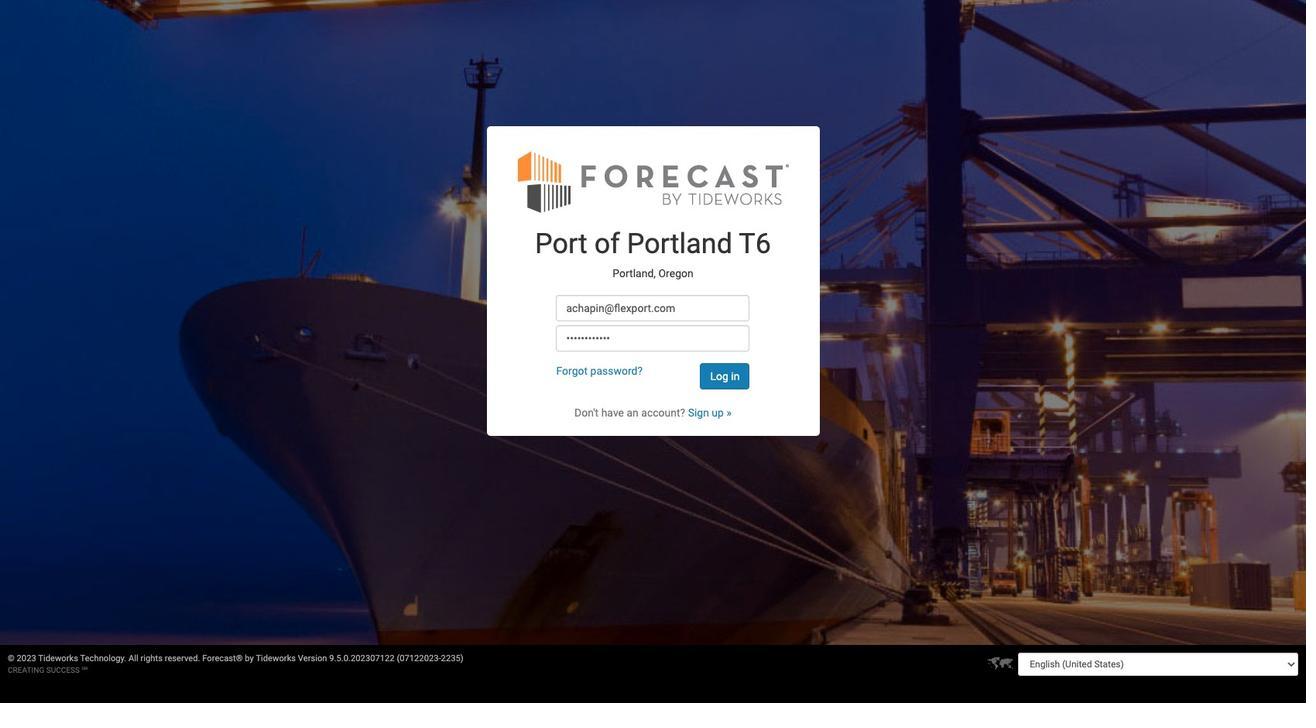 Task type: vqa. For each thing, say whether or not it's contained in the screenshot.
Version
yes



Task type: describe. For each thing, give the bounding box(es) containing it.
1 tideworks from the left
[[38, 654, 78, 664]]

2235)
[[441, 654, 464, 664]]

reserved.
[[165, 654, 200, 664]]

log in button
[[700, 363, 750, 390]]

port of portland t6 portland, oregon
[[535, 228, 771, 279]]

log
[[710, 370, 729, 383]]

oregon
[[659, 267, 694, 279]]

all
[[129, 654, 138, 664]]

forgot
[[556, 365, 588, 377]]

℠
[[82, 666, 88, 674]]

forgot password? link
[[556, 365, 643, 377]]

9.5.0.202307122
[[329, 654, 395, 664]]

2023
[[17, 654, 36, 664]]

of
[[595, 228, 620, 260]]

an
[[627, 407, 639, 419]]

forecast® by tideworks image
[[518, 150, 789, 214]]

don't have an account? sign up »
[[575, 407, 732, 419]]

sign
[[688, 407, 709, 419]]

Password password field
[[556, 325, 750, 352]]

Email or username text field
[[556, 295, 750, 321]]

rights
[[141, 654, 163, 664]]

forecast®
[[202, 654, 243, 664]]

success
[[46, 666, 80, 674]]

don't
[[575, 407, 599, 419]]



Task type: locate. For each thing, give the bounding box(es) containing it.
©
[[8, 654, 15, 664]]

creating
[[8, 666, 44, 674]]

tideworks
[[38, 654, 78, 664], [256, 654, 296, 664]]

up
[[712, 407, 724, 419]]

version
[[298, 654, 327, 664]]

(07122023-
[[397, 654, 441, 664]]

in
[[731, 370, 740, 383]]

portland,
[[613, 267, 656, 279]]

password?
[[590, 365, 643, 377]]

»
[[727, 407, 732, 419]]

t6
[[739, 228, 771, 260]]

tideworks up "success"
[[38, 654, 78, 664]]

tideworks right by
[[256, 654, 296, 664]]

account?
[[641, 407, 685, 419]]

technology.
[[80, 654, 126, 664]]

portland
[[627, 228, 733, 260]]

have
[[601, 407, 624, 419]]

© 2023 tideworks technology. all rights reserved. forecast® by tideworks version 9.5.0.202307122 (07122023-2235) creating success ℠
[[8, 654, 464, 674]]

port
[[535, 228, 588, 260]]

sign up » link
[[688, 407, 732, 419]]

2 tideworks from the left
[[256, 654, 296, 664]]

forgot password? log in
[[556, 365, 740, 383]]

1 horizontal spatial tideworks
[[256, 654, 296, 664]]

by
[[245, 654, 254, 664]]

0 horizontal spatial tideworks
[[38, 654, 78, 664]]



